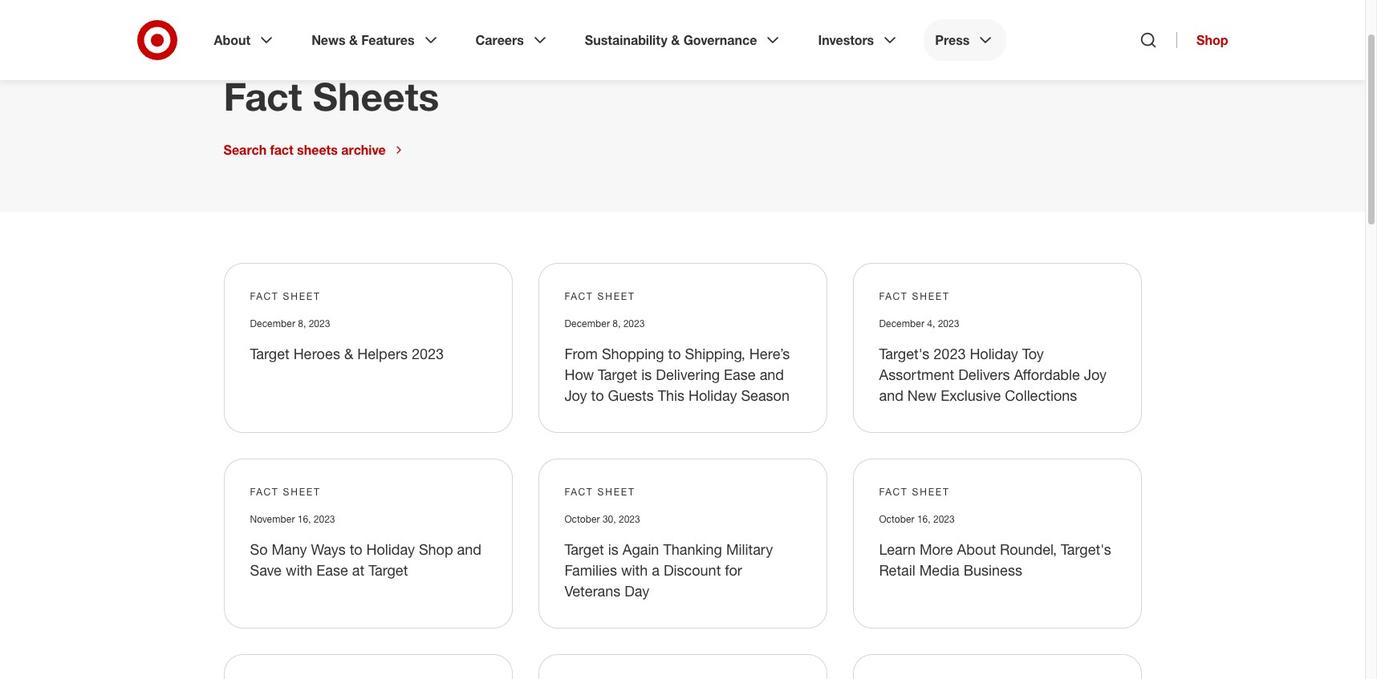 Task type: locate. For each thing, give the bounding box(es) containing it.
is
[[642, 366, 652, 384], [608, 541, 619, 559]]

1 vertical spatial target's
[[1061, 541, 1112, 559]]

holiday down the "delivering" at the bottom of page
[[689, 387, 737, 405]]

& right 'heroes'
[[344, 345, 353, 363]]

16,
[[298, 514, 311, 526], [918, 514, 931, 526]]

december 8, 2023 up from
[[565, 318, 645, 330]]

so
[[250, 541, 268, 559]]

2 horizontal spatial december
[[879, 318, 925, 330]]

target heroes & helpers 2023
[[250, 345, 444, 363]]

0 horizontal spatial target's
[[879, 345, 930, 363]]

0 vertical spatial is
[[642, 366, 652, 384]]

0 horizontal spatial 16,
[[298, 514, 311, 526]]

1 vertical spatial ease
[[317, 562, 348, 580]]

2 8, from the left
[[613, 318, 621, 330]]

2 vertical spatial to
[[350, 541, 363, 559]]

families
[[565, 562, 617, 580]]

target's right "roundel,"
[[1061, 541, 1112, 559]]

how
[[565, 366, 594, 384]]

target's up assortment
[[879, 345, 930, 363]]

2023 right 4,
[[938, 318, 960, 330]]

0 horizontal spatial december
[[250, 318, 295, 330]]

features
[[362, 32, 415, 48]]

2023 up 'heroes'
[[309, 318, 330, 330]]

fact sheet for more
[[879, 486, 950, 498]]

30,
[[603, 514, 616, 526]]

sheets
[[297, 142, 338, 158]]

fact sheet up november 16, 2023
[[250, 486, 321, 498]]

8, up 'heroes'
[[298, 318, 306, 330]]

november
[[250, 514, 295, 526]]

search
[[224, 142, 267, 158]]

1 horizontal spatial december
[[565, 318, 610, 330]]

shopping
[[602, 345, 664, 363]]

sheet up october 16, 2023
[[912, 486, 950, 498]]

ease inside so many ways to holiday shop and save with ease at target
[[317, 562, 348, 580]]

0 horizontal spatial holiday
[[367, 541, 415, 559]]

sheet up 30,
[[598, 486, 636, 498]]

december up 'heroes'
[[250, 318, 295, 330]]

1 vertical spatial holiday
[[689, 387, 737, 405]]

& left governance
[[671, 32, 680, 48]]

1 december from the left
[[250, 318, 295, 330]]

from
[[565, 345, 598, 363]]

toy
[[1023, 345, 1044, 363]]

fact sheet for heroes
[[250, 291, 321, 303]]

1 horizontal spatial 16,
[[918, 514, 931, 526]]

1 horizontal spatial target's
[[1061, 541, 1112, 559]]

about inside 'link'
[[214, 32, 251, 48]]

sustainability
[[585, 32, 668, 48]]

1 16, from the left
[[298, 514, 311, 526]]

8, for heroes
[[298, 318, 306, 330]]

2 with from the left
[[621, 562, 648, 580]]

about
[[214, 32, 251, 48], [957, 541, 996, 559]]

fact for learn more about roundel, target's retail media business
[[879, 486, 908, 498]]

sheet up 4,
[[912, 291, 950, 303]]

3 december from the left
[[879, 318, 925, 330]]

target heroes & helpers 2023 link
[[250, 345, 444, 363]]

0 horizontal spatial about
[[214, 32, 251, 48]]

ease down ways
[[317, 562, 348, 580]]

veterans
[[565, 583, 621, 600]]

2 october from the left
[[879, 514, 915, 526]]

2 horizontal spatial and
[[879, 387, 904, 405]]

governance
[[684, 32, 757, 48]]

1 december 8, 2023 from the left
[[250, 318, 330, 330]]

16, for many
[[298, 514, 311, 526]]

2 vertical spatial and
[[457, 541, 482, 559]]

learn
[[879, 541, 916, 559]]

8,
[[298, 318, 306, 330], [613, 318, 621, 330]]

target is again thanking military families with a discount for veterans day
[[565, 541, 773, 600]]

16, up the more
[[918, 514, 931, 526]]

fact sheet for shopping
[[565, 291, 636, 303]]

1 horizontal spatial is
[[642, 366, 652, 384]]

with down many
[[286, 562, 313, 580]]

target's
[[879, 345, 930, 363], [1061, 541, 1112, 559]]

with up day
[[621, 562, 648, 580]]

ease for to
[[317, 562, 348, 580]]

sheet up 'heroes'
[[283, 291, 321, 303]]

december 8, 2023 for heroes
[[250, 318, 330, 330]]

2023 right 30,
[[619, 514, 640, 526]]

16, right november
[[298, 514, 311, 526]]

0 vertical spatial ease
[[724, 366, 756, 384]]

joy
[[1084, 366, 1107, 384], [565, 387, 587, 405]]

2 horizontal spatial holiday
[[970, 345, 1019, 363]]

2 horizontal spatial to
[[668, 345, 681, 363]]

and inside from shopping to shipping, here's how target is delivering ease and joy to guests this holiday season
[[760, 366, 784, 384]]

8, for shopping
[[613, 318, 621, 330]]

fact sheet up december 4, 2023
[[879, 291, 950, 303]]

search fact sheets archive link
[[224, 142, 405, 158]]

ways
[[311, 541, 346, 559]]

2 16, from the left
[[918, 514, 931, 526]]

military
[[726, 541, 773, 559]]

1 vertical spatial about
[[957, 541, 996, 559]]

december up from
[[565, 318, 610, 330]]

fact sheet up october 16, 2023
[[879, 486, 950, 498]]

assortment
[[879, 366, 955, 384]]

2 vertical spatial holiday
[[367, 541, 415, 559]]

2023 up ways
[[314, 514, 335, 526]]

and
[[760, 366, 784, 384], [879, 387, 904, 405], [457, 541, 482, 559]]

16, for more
[[918, 514, 931, 526]]

2023 down 4,
[[934, 345, 966, 363]]

learn more about roundel, target's retail media business
[[879, 541, 1112, 580]]

fact sheet
[[250, 291, 321, 303], [565, 291, 636, 303], [879, 291, 950, 303], [250, 486, 321, 498], [565, 486, 636, 498], [879, 486, 950, 498]]

delivering
[[656, 366, 720, 384]]

1 vertical spatial to
[[591, 387, 604, 405]]

fact sheet up "october 30, 2023" at the left of the page
[[565, 486, 636, 498]]

holiday inside from shopping to shipping, here's how target is delivering ease and joy to guests this holiday season
[[689, 387, 737, 405]]

2023 for target is again thanking military families with a discount for veterans day
[[619, 514, 640, 526]]

target up families
[[565, 541, 604, 559]]

from shopping to shipping, here's how target is delivering ease and joy to guests this holiday season
[[565, 345, 790, 405]]

fact sheet for is
[[565, 486, 636, 498]]

0 vertical spatial joy
[[1084, 366, 1107, 384]]

ease down shipping, at the bottom of page
[[724, 366, 756, 384]]

0 horizontal spatial december 8, 2023
[[250, 318, 330, 330]]

helpers
[[357, 345, 408, 363]]

target inside 'target is again thanking military families with a discount for veterans day'
[[565, 541, 604, 559]]

1 october from the left
[[565, 514, 600, 526]]

target's 2023 holiday toy assortment delivers affordable joy and new exclusive collections link
[[879, 345, 1107, 405]]

0 vertical spatial target's
[[879, 345, 930, 363]]

0 horizontal spatial october
[[565, 514, 600, 526]]

for
[[725, 562, 742, 580]]

0 horizontal spatial is
[[608, 541, 619, 559]]

target inside from shopping to shipping, here's how target is delivering ease and joy to guests this holiday season
[[598, 366, 638, 384]]

0 horizontal spatial and
[[457, 541, 482, 559]]

1 vertical spatial and
[[879, 387, 904, 405]]

day
[[625, 583, 650, 600]]

fact
[[270, 142, 294, 158]]

1 horizontal spatial holiday
[[689, 387, 737, 405]]

sustainability & governance
[[585, 32, 757, 48]]

holiday inside so many ways to holiday shop and save with ease at target
[[367, 541, 415, 559]]

0 horizontal spatial 8,
[[298, 318, 306, 330]]

2 december from the left
[[565, 318, 610, 330]]

1 horizontal spatial and
[[760, 366, 784, 384]]

this
[[658, 387, 685, 405]]

target right at
[[369, 562, 408, 580]]

is down shopping
[[642, 366, 652, 384]]

2023 right helpers
[[412, 345, 444, 363]]

holiday
[[970, 345, 1019, 363], [689, 387, 737, 405], [367, 541, 415, 559]]

holiday right ways
[[367, 541, 415, 559]]

joy inside from shopping to shipping, here's how target is delivering ease and joy to guests this holiday season
[[565, 387, 587, 405]]

1 horizontal spatial with
[[621, 562, 648, 580]]

fact for target is again thanking military families with a discount for veterans day
[[565, 486, 594, 498]]

to up the "delivering" at the bottom of page
[[668, 345, 681, 363]]

2023 inside target's 2023 holiday toy assortment delivers affordable joy and new exclusive collections
[[934, 345, 966, 363]]

to down the how on the left of the page
[[591, 387, 604, 405]]

with
[[286, 562, 313, 580], [621, 562, 648, 580]]

0 horizontal spatial shop
[[419, 541, 453, 559]]

& right the news at the top
[[349, 32, 358, 48]]

1 vertical spatial shop
[[419, 541, 453, 559]]

1 horizontal spatial joy
[[1084, 366, 1107, 384]]

1 vertical spatial joy
[[565, 387, 587, 405]]

1 with from the left
[[286, 562, 313, 580]]

holiday inside target's 2023 holiday toy assortment delivers affordable joy and new exclusive collections
[[970, 345, 1019, 363]]

0 vertical spatial and
[[760, 366, 784, 384]]

0 vertical spatial shop
[[1197, 32, 1229, 48]]

here's
[[750, 345, 790, 363]]

from shopping to shipping, here's how target is delivering ease and joy to guests this holiday season link
[[565, 345, 790, 405]]

0 vertical spatial holiday
[[970, 345, 1019, 363]]

1 8, from the left
[[298, 318, 306, 330]]

sheet up shopping
[[598, 291, 636, 303]]

december left 4,
[[879, 318, 925, 330]]

&
[[349, 32, 358, 48], [671, 32, 680, 48], [344, 345, 353, 363]]

october up learn
[[879, 514, 915, 526]]

0 horizontal spatial with
[[286, 562, 313, 580]]

joy down the how on the left of the page
[[565, 387, 587, 405]]

1 horizontal spatial press
[[935, 32, 970, 48]]

sustainability & governance link
[[574, 19, 794, 61]]

october left 30,
[[565, 514, 600, 526]]

season
[[741, 387, 790, 405]]

sheet
[[283, 291, 321, 303], [598, 291, 636, 303], [912, 291, 950, 303], [283, 486, 321, 498], [598, 486, 636, 498], [912, 486, 950, 498]]

to up at
[[350, 541, 363, 559]]

fact sheet up from
[[565, 291, 636, 303]]

0 horizontal spatial to
[[350, 541, 363, 559]]

to
[[668, 345, 681, 363], [591, 387, 604, 405], [350, 541, 363, 559]]

2023 up the more
[[934, 514, 955, 526]]

so many ways to holiday shop and save with ease at target
[[250, 541, 482, 580]]

sheet up november 16, 2023
[[283, 486, 321, 498]]

december 8, 2023
[[250, 318, 330, 330], [565, 318, 645, 330]]

new
[[908, 387, 937, 405]]

1 horizontal spatial about
[[957, 541, 996, 559]]

8, up shopping
[[613, 318, 621, 330]]

target up guests
[[598, 366, 638, 384]]

1 horizontal spatial december 8, 2023
[[565, 318, 645, 330]]

ease inside from shopping to shipping, here's how target is delivering ease and joy to guests this holiday season
[[724, 366, 756, 384]]

joy right affordable
[[1084, 366, 1107, 384]]

careers
[[476, 32, 524, 48]]

0 vertical spatial about
[[214, 32, 251, 48]]

is inside from shopping to shipping, here's how target is delivering ease and joy to guests this holiday season
[[642, 366, 652, 384]]

october
[[565, 514, 600, 526], [879, 514, 915, 526]]

with inside 'target is again thanking military families with a discount for veterans day'
[[621, 562, 648, 580]]

1 horizontal spatial ease
[[724, 366, 756, 384]]

fact sheet up 'heroes'
[[250, 291, 321, 303]]

0 horizontal spatial joy
[[565, 387, 587, 405]]

is left the again
[[608, 541, 619, 559]]

1 horizontal spatial 8,
[[613, 318, 621, 330]]

2023
[[309, 318, 330, 330], [624, 318, 645, 330], [938, 318, 960, 330], [412, 345, 444, 363], [934, 345, 966, 363], [314, 514, 335, 526], [619, 514, 640, 526], [934, 514, 955, 526]]

october for target
[[565, 514, 600, 526]]

target
[[250, 345, 290, 363], [598, 366, 638, 384], [565, 541, 604, 559], [369, 562, 408, 580]]

holiday up the delivers
[[970, 345, 1019, 363]]

december
[[250, 318, 295, 330], [565, 318, 610, 330], [879, 318, 925, 330]]

fact
[[224, 73, 302, 120], [250, 291, 279, 303], [565, 291, 594, 303], [879, 291, 908, 303], [250, 486, 279, 498], [565, 486, 594, 498], [879, 486, 908, 498]]

1 horizontal spatial october
[[879, 514, 915, 526]]

2023 up shopping
[[624, 318, 645, 330]]

press link
[[285, 18, 320, 34], [924, 19, 1007, 61]]

1 vertical spatial is
[[608, 541, 619, 559]]

fact for target heroes & helpers 2023
[[250, 291, 279, 303]]

2 december 8, 2023 from the left
[[565, 318, 645, 330]]

0 horizontal spatial ease
[[317, 562, 348, 580]]

fact sheets
[[224, 73, 439, 120]]

december 8, 2023 for shopping
[[565, 318, 645, 330]]

press
[[285, 18, 320, 34], [935, 32, 970, 48]]

december 8, 2023 up 'heroes'
[[250, 318, 330, 330]]



Task type: describe. For each thing, give the bounding box(es) containing it.
december 4, 2023
[[879, 318, 960, 330]]

affordable
[[1014, 366, 1080, 384]]

at
[[352, 562, 365, 580]]

december for from
[[565, 318, 610, 330]]

joy inside target's 2023 holiday toy assortment delivers affordable joy and new exclusive collections
[[1084, 366, 1107, 384]]

shipping,
[[685, 345, 746, 363]]

2023 for target's 2023 holiday toy assortment delivers affordable joy and new exclusive collections
[[938, 318, 960, 330]]

about inside learn more about roundel, target's retail media business
[[957, 541, 996, 559]]

2023 for target heroes & helpers 2023
[[309, 318, 330, 330]]

news
[[312, 32, 346, 48]]

2023 for learn more about roundel, target's retail media business
[[934, 514, 955, 526]]

& for sustainability
[[671, 32, 680, 48]]

sheet for many
[[283, 486, 321, 498]]

with inside so many ways to holiday shop and save with ease at target
[[286, 562, 313, 580]]

investors link
[[807, 19, 911, 61]]

learn more about roundel, target's retail media business link
[[879, 541, 1112, 580]]

fact sheet for 2023
[[879, 291, 950, 303]]

retail
[[879, 562, 916, 580]]

sheet for shopping
[[598, 291, 636, 303]]

sheet for is
[[598, 486, 636, 498]]

target left 'heroes'
[[250, 345, 290, 363]]

shop inside so many ways to holiday shop and save with ease at target
[[419, 541, 453, 559]]

media
[[920, 562, 960, 580]]

heroes
[[294, 345, 340, 363]]

collections
[[1005, 387, 1078, 405]]

november 16, 2023
[[250, 514, 335, 526]]

october for learn
[[879, 514, 915, 526]]

sheet for 2023
[[912, 291, 950, 303]]

0 vertical spatial to
[[668, 345, 681, 363]]

so many ways to holiday shop and save with ease at target link
[[250, 541, 482, 580]]

shop link
[[1177, 32, 1229, 48]]

save
[[250, 562, 282, 580]]

target's inside target's 2023 holiday toy assortment delivers affordable joy and new exclusive collections
[[879, 345, 930, 363]]

1 horizontal spatial press link
[[924, 19, 1007, 61]]

october 30, 2023
[[565, 514, 640, 526]]

1 horizontal spatial shop
[[1197, 32, 1229, 48]]

again
[[623, 541, 659, 559]]

fact for so many ways to holiday shop and save with ease at target
[[250, 486, 279, 498]]

4,
[[927, 318, 936, 330]]

december for target's
[[879, 318, 925, 330]]

target is again thanking military families with a discount for veterans day link
[[565, 541, 773, 600]]

is inside 'target is again thanking military families with a discount for veterans day'
[[608, 541, 619, 559]]

guests
[[608, 387, 654, 405]]

more
[[920, 541, 953, 559]]

investors
[[818, 32, 874, 48]]

exclusive
[[941, 387, 1001, 405]]

news & features link
[[300, 19, 452, 61]]

2023 for so many ways to holiday shop and save with ease at target
[[314, 514, 335, 526]]

fact for target's 2023 holiday toy assortment delivers affordable joy and new exclusive collections
[[879, 291, 908, 303]]

2023 for from shopping to shipping, here's how target is delivering ease and joy to guests this holiday season
[[624, 318, 645, 330]]

& for news
[[349, 32, 358, 48]]

roundel,
[[1000, 541, 1057, 559]]

target inside so many ways to holiday shop and save with ease at target
[[369, 562, 408, 580]]

search fact sheets archive
[[224, 142, 386, 158]]

sheet for heroes
[[283, 291, 321, 303]]

october 16, 2023
[[879, 514, 955, 526]]

sheet for more
[[912, 486, 950, 498]]

fact sheet for many
[[250, 486, 321, 498]]

home
[[224, 18, 260, 34]]

sheets
[[313, 73, 439, 120]]

target's 2023 holiday toy assortment delivers affordable joy and new exclusive collections
[[879, 345, 1107, 405]]

thanking
[[663, 541, 722, 559]]

december for target
[[250, 318, 295, 330]]

fact for from shopping to shipping, here's how target is delivering ease and joy to guests this holiday season
[[565, 291, 594, 303]]

to inside so many ways to holiday shop and save with ease at target
[[350, 541, 363, 559]]

and inside so many ways to holiday shop and save with ease at target
[[457, 541, 482, 559]]

and inside target's 2023 holiday toy assortment delivers affordable joy and new exclusive collections
[[879, 387, 904, 405]]

delivers
[[959, 366, 1010, 384]]

careers link
[[464, 19, 561, 61]]

0 horizontal spatial press
[[285, 18, 320, 34]]

home link
[[224, 18, 260, 34]]

a
[[652, 562, 660, 580]]

ease for shipping,
[[724, 366, 756, 384]]

many
[[272, 541, 307, 559]]

business
[[964, 562, 1023, 580]]

about link
[[203, 19, 288, 61]]

0 horizontal spatial press link
[[285, 18, 320, 34]]

target's inside learn more about roundel, target's retail media business
[[1061, 541, 1112, 559]]

archive
[[341, 142, 386, 158]]

discount
[[664, 562, 721, 580]]

news & features
[[312, 32, 415, 48]]

1 horizontal spatial to
[[591, 387, 604, 405]]



Task type: vqa. For each thing, say whether or not it's contained in the screenshot.
Seasonal
no



